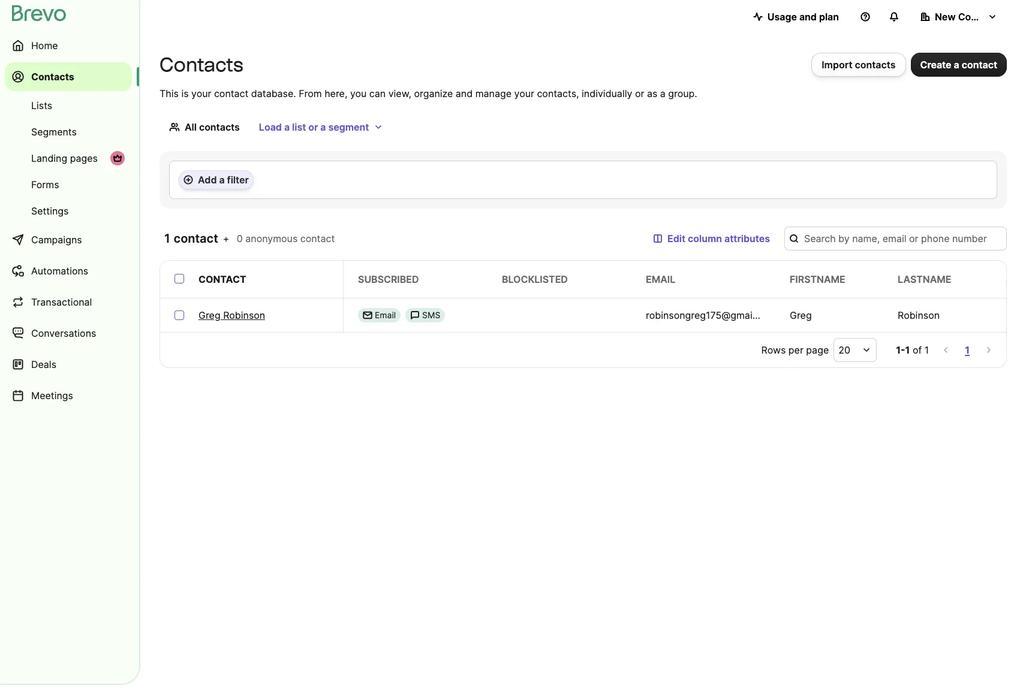 Task type: locate. For each thing, give the bounding box(es) containing it.
load
[[259, 121, 282, 133]]

contacts,
[[537, 88, 579, 100]]

0 horizontal spatial robinson
[[223, 310, 265, 322]]

1-1 of 1
[[897, 344, 930, 356]]

forms link
[[5, 173, 132, 197]]

or left as
[[635, 88, 645, 100]]

add
[[198, 174, 217, 186]]

list
[[292, 121, 306, 133]]

deals link
[[5, 350, 132, 379]]

a right add
[[219, 174, 225, 186]]

2 greg from the left
[[790, 310, 812, 322]]

1 horizontal spatial contacts
[[855, 59, 896, 71]]

0 horizontal spatial contacts
[[199, 121, 240, 133]]

database.
[[251, 88, 296, 100]]

and left manage
[[456, 88, 473, 100]]

all contacts
[[185, 121, 240, 133]]

contact right create
[[962, 59, 998, 71]]

robinson
[[223, 310, 265, 322], [898, 310, 940, 322]]

1 horizontal spatial greg
[[790, 310, 812, 322]]

greg robinson link
[[199, 308, 265, 323]]

contact
[[962, 59, 998, 71], [214, 88, 249, 100], [174, 232, 218, 246], [301, 233, 335, 245]]

contacts up the lists
[[31, 71, 74, 83]]

load a list or a segment button
[[250, 115, 393, 139]]

contacts
[[855, 59, 896, 71], [199, 121, 240, 133]]

pages
[[70, 152, 98, 164]]

meetings
[[31, 390, 73, 402]]

your
[[191, 88, 212, 100], [515, 88, 535, 100]]

landing pages
[[31, 152, 98, 164]]

or right the list
[[309, 121, 318, 133]]

1 greg from the left
[[199, 310, 221, 322]]

Search by name, email or phone number search field
[[785, 227, 1008, 251]]

contact
[[199, 274, 246, 286]]

0 horizontal spatial or
[[309, 121, 318, 133]]

anonymous
[[246, 233, 298, 245]]

and inside usage and plan button
[[800, 11, 817, 23]]

your right manage
[[515, 88, 535, 100]]

contacts right import
[[855, 59, 896, 71]]

0 vertical spatial contacts
[[855, 59, 896, 71]]

a for load a list or a segment
[[284, 121, 290, 133]]

greg
[[199, 310, 221, 322], [790, 310, 812, 322]]

greg up "per"
[[790, 310, 812, 322]]

1 vertical spatial contacts
[[199, 121, 240, 133]]

column
[[688, 233, 723, 245]]

1 horizontal spatial your
[[515, 88, 535, 100]]

or
[[635, 88, 645, 100], [309, 121, 318, 133]]

automations
[[31, 265, 88, 277]]

robinson up of
[[898, 310, 940, 322]]

a
[[954, 59, 960, 71], [661, 88, 666, 100], [284, 121, 290, 133], [321, 121, 326, 133], [219, 174, 225, 186]]

email
[[646, 274, 676, 286]]

1 your from the left
[[191, 88, 212, 100]]

0 horizontal spatial your
[[191, 88, 212, 100]]

new company button
[[912, 5, 1008, 29]]

a left the list
[[284, 121, 290, 133]]

and
[[800, 11, 817, 23], [456, 88, 473, 100]]

campaigns
[[31, 234, 82, 246]]

0 horizontal spatial and
[[456, 88, 473, 100]]

sms up 1414
[[1006, 274, 1027, 286]]

0 horizontal spatial contacts
[[31, 71, 74, 83]]

1-
[[897, 344, 906, 356]]

add a filter
[[198, 174, 249, 186]]

import contacts
[[822, 59, 896, 71]]

1 vertical spatial or
[[309, 121, 318, 133]]

contacts for import contacts
[[855, 59, 896, 71]]

1 contact + 0 anonymous contact
[[164, 232, 335, 246]]

1 horizontal spatial sms
[[1006, 274, 1027, 286]]

or inside load a list or a segment button
[[309, 121, 318, 133]]

robinsongreg175@gmail.com
[[646, 310, 777, 322]]

a right create
[[954, 59, 960, 71]]

your right is
[[191, 88, 212, 100]]

blocklisted
[[502, 274, 568, 286]]

sms right left___c25ys icon
[[423, 310, 441, 320]]

0 vertical spatial or
[[635, 88, 645, 100]]

home link
[[5, 31, 132, 60]]

0 horizontal spatial greg
[[199, 310, 221, 322]]

from
[[299, 88, 322, 100]]

contacts right the all
[[199, 121, 240, 133]]

0 horizontal spatial sms
[[423, 310, 441, 320]]

1 vertical spatial sms
[[423, 310, 441, 320]]

organize
[[414, 88, 453, 100]]

contacts for all contacts
[[199, 121, 240, 133]]

a for add a filter
[[219, 174, 225, 186]]

0 vertical spatial and
[[800, 11, 817, 23]]

contacts
[[160, 53, 243, 76], [31, 71, 74, 83]]

sms
[[1006, 274, 1027, 286], [423, 310, 441, 320]]

1 robinson from the left
[[223, 310, 265, 322]]

1 button
[[963, 342, 973, 359]]

and left plan at the right top of the page
[[800, 11, 817, 23]]

contact right anonymous
[[301, 233, 335, 245]]

contacts up is
[[160, 53, 243, 76]]

1 horizontal spatial robinson
[[898, 310, 940, 322]]

contact inside '1 contact + 0 anonymous contact'
[[301, 233, 335, 245]]

robinson down contact
[[223, 310, 265, 322]]

group.
[[669, 88, 698, 100]]

greg inside "link"
[[199, 310, 221, 322]]

create
[[921, 59, 952, 71]]

contacts inside button
[[855, 59, 896, 71]]

attributes
[[725, 233, 771, 245]]

greg down contact
[[199, 310, 221, 322]]

1
[[164, 232, 171, 246], [906, 344, 911, 356], [925, 344, 930, 356], [966, 344, 970, 356]]

firstname
[[790, 274, 846, 286]]

1 horizontal spatial and
[[800, 11, 817, 23]]

contacts link
[[5, 62, 132, 91]]

1 horizontal spatial or
[[635, 88, 645, 100]]

1 vertical spatial and
[[456, 88, 473, 100]]

2 robinson from the left
[[898, 310, 940, 322]]

import contacts button
[[812, 53, 906, 77]]

can
[[370, 88, 386, 100]]

20
[[839, 344, 851, 356]]



Task type: vqa. For each thing, say whether or not it's contained in the screenshot.
the topmost The Firstname
no



Task type: describe. For each thing, give the bounding box(es) containing it.
landing
[[31, 152, 67, 164]]

1414
[[1006, 310, 1027, 322]]

transactional
[[31, 296, 92, 308]]

rows
[[762, 344, 786, 356]]

is
[[181, 88, 189, 100]]

import
[[822, 59, 853, 71]]

contacts inside 'link'
[[31, 71, 74, 83]]

individually
[[582, 88, 633, 100]]

2 your from the left
[[515, 88, 535, 100]]

forms
[[31, 179, 59, 191]]

campaigns link
[[5, 226, 132, 254]]

contact inside button
[[962, 59, 998, 71]]

automations link
[[5, 257, 132, 286]]

edit column attributes
[[668, 233, 771, 245]]

left___rvooi image
[[113, 154, 122, 163]]

lastname
[[898, 274, 952, 286]]

edit column attributes button
[[644, 227, 780, 251]]

left___c25ys image
[[363, 311, 373, 320]]

segments link
[[5, 120, 132, 144]]

this is your contact database. from here, you can view, organize and manage your contacts, individually or as a group.
[[160, 88, 698, 100]]

new company
[[936, 11, 1003, 23]]

rows per page
[[762, 344, 830, 356]]

here,
[[325, 88, 348, 100]]

of
[[913, 344, 923, 356]]

robinson inside "link"
[[223, 310, 265, 322]]

edit
[[668, 233, 686, 245]]

create a contact
[[921, 59, 998, 71]]

company
[[959, 11, 1003, 23]]

0
[[237, 233, 243, 245]]

20 button
[[834, 338, 878, 362]]

segment
[[329, 121, 369, 133]]

email
[[375, 310, 396, 320]]

page
[[807, 344, 830, 356]]

+
[[223, 233, 229, 245]]

you
[[350, 88, 367, 100]]

conversations link
[[5, 319, 132, 348]]

create a contact button
[[911, 53, 1008, 77]]

a for create a contact
[[954, 59, 960, 71]]

manage
[[476, 88, 512, 100]]

greg for greg
[[790, 310, 812, 322]]

this
[[160, 88, 179, 100]]

a right as
[[661, 88, 666, 100]]

view,
[[389, 88, 412, 100]]

all
[[185, 121, 197, 133]]

1 inside button
[[966, 344, 970, 356]]

as
[[647, 88, 658, 100]]

usage and plan button
[[744, 5, 849, 29]]

load a list or a segment
[[259, 121, 369, 133]]

a right the list
[[321, 121, 326, 133]]

usage and plan
[[768, 11, 840, 23]]

deals
[[31, 359, 56, 371]]

contact up all contacts
[[214, 88, 249, 100]]

lists link
[[5, 94, 132, 118]]

lists
[[31, 100, 52, 112]]

settings link
[[5, 199, 132, 223]]

1 horizontal spatial contacts
[[160, 53, 243, 76]]

0 vertical spatial sms
[[1006, 274, 1027, 286]]

landing pages link
[[5, 146, 132, 170]]

transactional link
[[5, 288, 132, 317]]

add a filter button
[[179, 170, 254, 190]]

greg robinson
[[199, 310, 265, 322]]

settings
[[31, 205, 69, 217]]

new
[[936, 11, 956, 23]]

home
[[31, 40, 58, 52]]

contact left +
[[174, 232, 218, 246]]

per
[[789, 344, 804, 356]]

conversations
[[31, 328, 96, 340]]

meetings link
[[5, 382, 132, 410]]

filter
[[227, 174, 249, 186]]

segments
[[31, 126, 77, 138]]

subscribed
[[358, 274, 419, 286]]

usage
[[768, 11, 798, 23]]

left___c25ys image
[[411, 311, 420, 320]]

greg for greg robinson
[[199, 310, 221, 322]]

plan
[[820, 11, 840, 23]]



